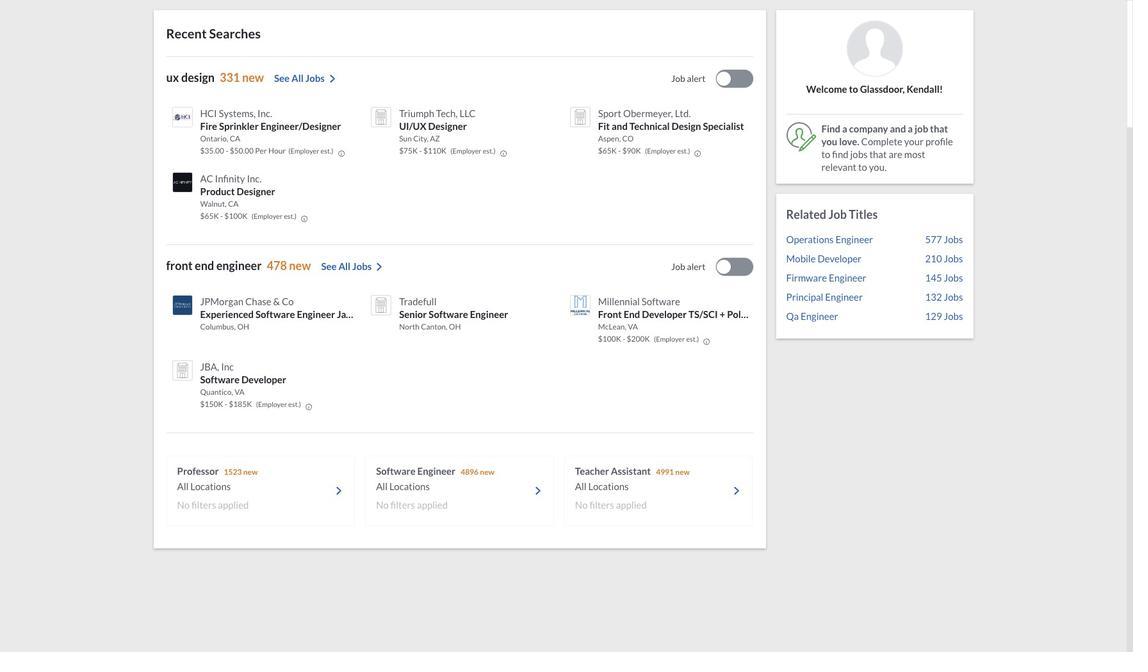 Task type: describe. For each thing, give the bounding box(es) containing it.
est.) inside $35.00 - $50.00 per hour (employer est.)
[[321, 147, 334, 155]]

see all jobs for 478 new
[[321, 261, 372, 272]]

design
[[181, 70, 215, 85]]

jobs for qa engineer
[[944, 311, 963, 322]]

engineer for software engineer 4896 new all locations
[[418, 466, 456, 477]]

$90k
[[623, 146, 641, 156]]

est.) for ca
[[284, 212, 297, 220]]

north
[[399, 322, 420, 332]]

operations
[[787, 234, 834, 245]]

or
[[443, 309, 452, 320]]

new for ux design 331 new
[[242, 70, 264, 85]]

jobs
[[851, 149, 868, 160]]

sprinkler
[[219, 120, 259, 132]]

$185k
[[229, 400, 252, 409]]

tradefull
[[399, 296, 437, 308]]

obermeyer,
[[623, 108, 673, 119]]

principal
[[787, 292, 824, 303]]

you
[[822, 136, 838, 147]]

filters for professor
[[192, 500, 216, 511]]

that for job
[[930, 123, 948, 135]]

filters for software
[[391, 500, 415, 511]]

jobs for operations engineer
[[944, 234, 963, 245]]

(employer for front end developer ts/sci + polygraph $120k - $200k + 15% 401k
[[654, 335, 685, 343]]

job alert for 331 new
[[672, 73, 706, 84]]

professor
[[177, 466, 219, 477]]

$75k - $110k (employer est.)
[[399, 146, 496, 156]]

va inside millennial software front end developer ts/sci + polygraph $120k - $200k + 15% 401k mclean, va
[[628, 322, 638, 332]]

specialist
[[703, 120, 744, 132]]

ca inside hci systems, inc. fire sprinkler engineer/designer ontario, ca
[[230, 134, 240, 144]]

all inside software engineer 4896 new all locations
[[376, 481, 388, 493]]

developer
[[818, 253, 862, 265]]

recent searches
[[166, 26, 261, 41]]

hci systems, inc. logo image
[[172, 107, 193, 128]]

(employer for product designer
[[252, 212, 283, 220]]

577 jobs
[[926, 234, 963, 245]]

welcome
[[807, 83, 848, 95]]

1 a from the left
[[843, 123, 848, 135]]

0 horizontal spatial $100k
[[225, 211, 248, 221]]

end)
[[477, 309, 497, 320]]

jobs up engineer/designer
[[305, 72, 325, 84]]

all inside the teacher assistant 4991 new all locations
[[575, 481, 587, 493]]

15%
[[846, 309, 865, 320]]

210 jobs
[[926, 253, 963, 265]]

end
[[195, 259, 214, 273]]

engineer for firmware engineer
[[829, 272, 867, 284]]

software inside jba, inc software developer quantico, va
[[200, 374, 240, 386]]

designer for llc
[[428, 120, 467, 132]]

city,
[[413, 134, 429, 144]]

java
[[337, 309, 356, 320]]

$65k - $90k (employer est.)
[[598, 146, 690, 156]]

locations for software engineer
[[390, 481, 430, 493]]

principal engineer
[[787, 292, 863, 303]]

no filters applied for software
[[376, 500, 448, 511]]

2 horizontal spatial to
[[859, 161, 868, 173]]

complete your profile to find jobs that are most relevant to you.
[[822, 136, 953, 173]]

401k
[[867, 309, 889, 320]]

millennial software logo image
[[570, 295, 591, 316]]

new inside professor 1523 new all locations
[[243, 468, 258, 477]]

infinity
[[215, 173, 245, 185]]

$65k for product
[[200, 211, 219, 221]]

quantico,
[[200, 388, 233, 397]]

find
[[822, 123, 841, 135]]

co
[[282, 296, 294, 308]]

4991
[[656, 468, 674, 477]]

alert for front end engineer 478 new
[[687, 261, 706, 272]]

related
[[787, 208, 827, 222]]

find a company and a job that you love.
[[822, 123, 948, 147]]

1 horizontal spatial $100k
[[598, 335, 621, 344]]

hour
[[268, 146, 286, 156]]

new for teacher assistant 4991 new all locations
[[676, 468, 690, 477]]

operations engineer
[[787, 234, 874, 245]]

see for 478 new
[[321, 261, 337, 272]]

experienced
[[200, 309, 254, 320]]

systems,
[[219, 108, 256, 119]]

$200k
[[809, 309, 837, 320]]

$110k
[[424, 146, 447, 156]]

new for software engineer 4896 new all locations
[[480, 468, 495, 477]]

per
[[255, 146, 267, 156]]

engineer for operations engineer
[[836, 234, 874, 245]]

see all jobs link for ux design 331 new
[[274, 72, 338, 85]]

- for ca
[[220, 211, 223, 221]]

fit
[[598, 120, 610, 132]]

aspen,
[[598, 134, 621, 144]]

welcome to glassdoor, kendall!
[[807, 83, 943, 95]]

engineer/designer
[[261, 120, 341, 132]]

you.
[[869, 161, 887, 173]]

ac infinity inc. product designer walnut, ca
[[200, 173, 275, 209]]

inc
[[221, 361, 234, 373]]

$50.00
[[230, 146, 254, 156]]

engineer for qa engineer
[[801, 311, 839, 322]]

design
[[672, 120, 701, 132]]

$150k
[[200, 400, 223, 409]]

4896
[[461, 468, 479, 477]]

1 vertical spatial to
[[822, 149, 831, 160]]

est.) for city,
[[483, 147, 496, 155]]

most
[[905, 149, 926, 160]]

searches
[[209, 26, 261, 41]]

132
[[926, 292, 942, 303]]

all inside professor 1523 new all locations
[[177, 481, 189, 493]]

est.) for design
[[678, 147, 690, 155]]

/
[[358, 309, 362, 320]]

software
[[376, 466, 416, 477]]

developer inside jba, inc software developer quantico, va
[[242, 374, 286, 386]]

job for 331 new
[[672, 73, 686, 84]]

oh inside jpmorgan chase & co experienced software engineer java / python (full stack or back end) columbus, oh
[[237, 322, 249, 332]]

(full
[[397, 309, 415, 320]]

millennial
[[598, 296, 640, 308]]

ac
[[200, 173, 213, 185]]

$75k
[[399, 146, 418, 156]]

firmware
[[787, 272, 827, 284]]

no filters applied for teacher
[[575, 500, 647, 511]]

tradefull senior software engineer north canton, oh
[[399, 296, 508, 332]]

titles
[[849, 208, 878, 222]]

va inside jba, inc software developer quantico, va
[[235, 388, 245, 397]]

- for design
[[618, 146, 621, 156]]

inc. for hci systems, inc.
[[258, 108, 273, 119]]

teacher
[[575, 466, 609, 477]]

glassdoor,
[[860, 83, 905, 95]]

co
[[623, 134, 634, 144]]

fire
[[200, 120, 217, 132]]

jobs for principal engineer
[[944, 292, 963, 303]]

stack
[[417, 309, 441, 320]]

- for city,
[[419, 146, 422, 156]]

qa
[[787, 311, 799, 322]]

kendall!
[[907, 83, 943, 95]]

jobs for firmware engineer
[[944, 272, 963, 284]]



Task type: locate. For each thing, give the bounding box(es) containing it.
0 horizontal spatial oh
[[237, 322, 249, 332]]

see all jobs link
[[274, 72, 338, 85], [321, 261, 385, 274]]

hci
[[200, 108, 217, 119]]

technical
[[630, 120, 670, 132]]

- right qa
[[804, 309, 807, 320]]

1 + from the left
[[720, 309, 726, 320]]

1 engineer from the left
[[297, 309, 335, 320]]

that for jobs
[[870, 149, 887, 160]]

ui/ux
[[399, 120, 427, 132]]

new right 478
[[289, 259, 311, 273]]

va
[[628, 322, 638, 332], [235, 388, 245, 397]]

$35.00
[[200, 146, 224, 156]]

- inside millennial software front end developer ts/sci + polygraph $120k - $200k + 15% 401k mclean, va
[[804, 309, 807, 320]]

(employer inside $75k - $110k (employer est.)
[[451, 147, 482, 155]]

$120k
[[773, 309, 802, 320]]

see up hci systems, inc. fire sprinkler engineer/designer ontario, ca
[[274, 72, 290, 84]]

job alert for 478 new
[[672, 261, 706, 272]]

(employer inside $35.00 - $50.00 per hour (employer est.)
[[288, 147, 319, 155]]

- for +
[[623, 335, 626, 344]]

1 vertical spatial designer
[[237, 186, 275, 197]]

designer up $65k - $100k (employer est.)
[[237, 186, 275, 197]]

1 vertical spatial that
[[870, 149, 887, 160]]

software inside jpmorgan chase & co experienced software engineer java / python (full stack or back end) columbus, oh
[[256, 309, 295, 320]]

1 horizontal spatial no filters applied
[[376, 500, 448, 511]]

front end engineer 478 new
[[166, 259, 311, 273]]

- right $35.00
[[226, 146, 228, 156]]

job
[[915, 123, 929, 135]]

software inside tradefull senior software engineer north canton, oh
[[429, 309, 468, 320]]

1 vertical spatial see
[[321, 261, 337, 272]]

0 horizontal spatial +
[[720, 309, 726, 320]]

0 vertical spatial $65k
[[598, 146, 617, 156]]

end
[[624, 309, 640, 320]]

0 vertical spatial $100k
[[225, 211, 248, 221]]

software
[[642, 296, 680, 308], [256, 309, 295, 320], [429, 309, 468, 320], [200, 374, 240, 386]]

new inside software engineer 4896 new all locations
[[480, 468, 495, 477]]

front
[[166, 259, 193, 273]]

locations down software
[[390, 481, 430, 493]]

ts/sci
[[689, 309, 718, 320]]

va up $185k
[[235, 388, 245, 397]]

software up canton,
[[429, 309, 468, 320]]

331
[[220, 70, 240, 85]]

+ right ts/sci
[[720, 309, 726, 320]]

teacher assistant 4991 new all locations
[[575, 466, 690, 493]]

0 vertical spatial ca
[[230, 134, 240, 144]]

1 vertical spatial see all jobs link
[[321, 261, 385, 274]]

0 horizontal spatial filters
[[192, 500, 216, 511]]

0 vertical spatial job alert
[[672, 73, 706, 84]]

1 vertical spatial va
[[235, 388, 245, 397]]

software up $100k - $200k (employer est.)
[[642, 296, 680, 308]]

1 vertical spatial $100k
[[598, 335, 621, 344]]

$200k
[[627, 335, 650, 344]]

(employer inside $150k - $185k (employer est.)
[[256, 401, 287, 409]]

3 applied from the left
[[616, 500, 647, 511]]

triumph
[[399, 108, 434, 119]]

1 job alert from the top
[[672, 73, 706, 84]]

$65k - $100k (employer est.)
[[200, 211, 297, 221]]

developer up $100k - $200k (employer est.)
[[642, 309, 687, 320]]

1 vertical spatial ca
[[228, 199, 239, 209]]

no for teacher
[[575, 500, 588, 511]]

est.) right the $110k
[[483, 147, 496, 155]]

new right 331
[[242, 70, 264, 85]]

1 vertical spatial inc.
[[247, 173, 262, 185]]

0 horizontal spatial va
[[235, 388, 245, 397]]

engineer down principal engineer on the top right of page
[[801, 311, 839, 322]]

no filters applied down software engineer 4896 new all locations
[[376, 500, 448, 511]]

love.
[[840, 136, 860, 147]]

new right '4896' at left bottom
[[480, 468, 495, 477]]

2 engineer from the left
[[470, 309, 508, 320]]

that
[[930, 123, 948, 135], [870, 149, 887, 160]]

est.) down design
[[678, 147, 690, 155]]

0 horizontal spatial designer
[[237, 186, 275, 197]]

577
[[926, 234, 942, 245]]

inc. right systems,
[[258, 108, 273, 119]]

1 horizontal spatial a
[[908, 123, 913, 135]]

triumph tech, llc ui/ux designer sun city, az
[[399, 108, 476, 144]]

1 horizontal spatial designer
[[428, 120, 467, 132]]

0 horizontal spatial see
[[274, 72, 290, 84]]

inc. inside hci systems, inc. fire sprinkler engineer/designer ontario, ca
[[258, 108, 273, 119]]

see all jobs up engineer/designer
[[274, 72, 325, 84]]

(employer right $200k
[[654, 335, 685, 343]]

2 vertical spatial job
[[672, 261, 686, 272]]

(employer inside $100k - $200k (employer est.)
[[654, 335, 685, 343]]

applied down software engineer 4896 new all locations
[[417, 500, 448, 511]]

1 horizontal spatial engineer
[[470, 309, 508, 320]]

0 vertical spatial that
[[930, 123, 948, 135]]

2 a from the left
[[908, 123, 913, 135]]

and up your
[[890, 123, 906, 135]]

(employer inside $65k - $90k (employer est.)
[[645, 147, 676, 155]]

a up love.
[[843, 123, 848, 135]]

locations down professor
[[190, 481, 231, 493]]

- right '$150k' at the left bottom of page
[[225, 400, 227, 409]]

0 horizontal spatial that
[[870, 149, 887, 160]]

engineer left '4896' at left bottom
[[418, 466, 456, 477]]

1 no from the left
[[177, 500, 190, 511]]

0 horizontal spatial engineer
[[297, 309, 335, 320]]

1 oh from the left
[[237, 322, 249, 332]]

locations inside software engineer 4896 new all locations
[[390, 481, 430, 493]]

0 vertical spatial see
[[274, 72, 290, 84]]

1 horizontal spatial no
[[376, 500, 389, 511]]

all down teacher
[[575, 481, 587, 493]]

$100k down mclean,
[[598, 335, 621, 344]]

jba,
[[200, 361, 219, 373]]

and inside the sport obermeyer, ltd. fit and technical design specialist aspen, co
[[612, 120, 628, 132]]

llc
[[460, 108, 476, 119]]

software inside millennial software front end developer ts/sci + polygraph $120k - $200k + 15% 401k mclean, va
[[642, 296, 680, 308]]

jobs right 129
[[944, 311, 963, 322]]

jba, inc software developer quantico, va
[[200, 361, 286, 397]]

0 horizontal spatial no
[[177, 500, 190, 511]]

no filters applied down professor 1523 new all locations
[[177, 500, 249, 511]]

jobs right 210
[[944, 253, 963, 265]]

0 vertical spatial designer
[[428, 120, 467, 132]]

jobs right 145
[[944, 272, 963, 284]]

see all jobs for 331 new
[[274, 72, 325, 84]]

+
[[720, 309, 726, 320], [839, 309, 844, 320]]

1 vertical spatial see all jobs
[[321, 261, 372, 272]]

est.) inside $150k - $185k (employer est.)
[[288, 401, 301, 409]]

2 applied from the left
[[417, 500, 448, 511]]

locations for teacher assistant
[[589, 481, 629, 493]]

- down walnut,
[[220, 211, 223, 221]]

$65k down walnut,
[[200, 211, 219, 221]]

jobs up /
[[352, 261, 372, 272]]

new right 4991
[[676, 468, 690, 477]]

ac infinity inc. logo image
[[172, 172, 193, 193]]

applied down the teacher assistant 4991 new all locations
[[616, 500, 647, 511]]

engineer down developer
[[829, 272, 867, 284]]

1 horizontal spatial and
[[890, 123, 906, 135]]

no down software
[[376, 500, 389, 511]]

engineer up developer
[[836, 234, 874, 245]]

firmware engineer
[[787, 272, 867, 284]]

relevant
[[822, 161, 857, 173]]

1 horizontal spatial developer
[[642, 309, 687, 320]]

+ left 15%
[[839, 309, 844, 320]]

job alert up ts/sci
[[672, 261, 706, 272]]

all down professor
[[177, 481, 189, 493]]

est.) up 478
[[284, 212, 297, 220]]

designer inside ac infinity inc. product designer walnut, ca
[[237, 186, 275, 197]]

oh down "experienced"
[[237, 322, 249, 332]]

0 vertical spatial see all jobs
[[274, 72, 325, 84]]

0 horizontal spatial locations
[[190, 481, 231, 493]]

2 horizontal spatial no filters applied
[[575, 500, 647, 511]]

1 horizontal spatial applied
[[417, 500, 448, 511]]

est.)
[[321, 147, 334, 155], [483, 147, 496, 155], [678, 147, 690, 155], [284, 212, 297, 220], [687, 335, 699, 343], [288, 401, 301, 409]]

that inside find a company and a job that you love.
[[930, 123, 948, 135]]

0 horizontal spatial applied
[[218, 500, 249, 511]]

locations down teacher
[[589, 481, 629, 493]]

- left $200k
[[623, 335, 626, 344]]

to down jobs
[[859, 161, 868, 173]]

est.) right $185k
[[288, 401, 301, 409]]

132 jobs
[[926, 292, 963, 303]]

2 filters from the left
[[391, 500, 415, 511]]

2 alert from the top
[[687, 261, 706, 272]]

0 horizontal spatial no filters applied
[[177, 500, 249, 511]]

chase
[[245, 296, 271, 308]]

back
[[454, 309, 475, 320]]

210
[[926, 253, 942, 265]]

product
[[200, 186, 235, 197]]

(employer right $185k
[[256, 401, 287, 409]]

ca down sprinkler
[[230, 134, 240, 144]]

professor 1523 new all locations
[[177, 466, 258, 493]]

no
[[177, 500, 190, 511], [376, 500, 389, 511], [575, 500, 588, 511]]

ltd.
[[675, 108, 691, 119]]

1 horizontal spatial +
[[839, 309, 844, 320]]

filters down teacher
[[590, 500, 614, 511]]

no down professor
[[177, 500, 190, 511]]

see all jobs link up engineer/designer
[[274, 72, 338, 85]]

1 alert from the top
[[687, 73, 706, 84]]

(employer for ui/ux designer
[[451, 147, 482, 155]]

est.) inside $75k - $110k (employer est.)
[[483, 147, 496, 155]]

filters down software
[[391, 500, 415, 511]]

(employer for software developer
[[256, 401, 287, 409]]

developer inside millennial software front end developer ts/sci + polygraph $120k - $200k + 15% 401k mclean, va
[[642, 309, 687, 320]]

1 applied from the left
[[218, 500, 249, 511]]

$65k for fit
[[598, 146, 617, 156]]

all up jpmorgan chase & co experienced software engineer java / python (full stack or back end) columbus, oh
[[339, 261, 351, 272]]

(employer down ac infinity inc. product designer walnut, ca
[[252, 212, 283, 220]]

millennial software front end developer ts/sci + polygraph $120k - $200k + 15% 401k mclean, va
[[598, 296, 889, 332]]

1 horizontal spatial $65k
[[598, 146, 617, 156]]

$35.00 - $50.00 per hour (employer est.)
[[200, 146, 334, 156]]

see up jpmorgan chase & co experienced software engineer java / python (full stack or back end) columbus, oh
[[321, 261, 337, 272]]

engineer
[[297, 309, 335, 320], [470, 309, 508, 320]]

0 horizontal spatial to
[[822, 149, 831, 160]]

software up quantico,
[[200, 374, 240, 386]]

see all jobs link up jpmorgan chase & co experienced software engineer java / python (full stack or back end) columbus, oh
[[321, 261, 385, 274]]

(employer down technical
[[645, 147, 676, 155]]

applied down professor 1523 new all locations
[[218, 500, 249, 511]]

3 locations from the left
[[589, 481, 629, 493]]

2 + from the left
[[839, 309, 844, 320]]

see all jobs up jpmorgan chase & co experienced software engineer java / python (full stack or back end) columbus, oh
[[321, 261, 372, 272]]

oh down 'or'
[[449, 322, 461, 332]]

az
[[430, 134, 440, 144]]

2 oh from the left
[[449, 322, 461, 332]]

ca
[[230, 134, 240, 144], [228, 199, 239, 209]]

1 vertical spatial developer
[[242, 374, 286, 386]]

1 vertical spatial alert
[[687, 261, 706, 272]]

129 jobs
[[926, 311, 963, 322]]

1 locations from the left
[[190, 481, 231, 493]]

all
[[292, 72, 304, 84], [339, 261, 351, 272], [177, 481, 189, 493], [376, 481, 388, 493], [575, 481, 587, 493]]

no for professor
[[177, 500, 190, 511]]

2 horizontal spatial locations
[[589, 481, 629, 493]]

engineer inside tradefull senior software engineer north canton, oh
[[470, 309, 508, 320]]

(employer inside $65k - $100k (employer est.)
[[252, 212, 283, 220]]

3 no from the left
[[575, 500, 588, 511]]

polygraph
[[727, 309, 771, 320]]

0 vertical spatial developer
[[642, 309, 687, 320]]

ca up $65k - $100k (employer est.)
[[228, 199, 239, 209]]

engineer inside jpmorgan chase & co experienced software engineer java / python (full stack or back end) columbus, oh
[[297, 309, 335, 320]]

1 horizontal spatial to
[[849, 83, 859, 95]]

find
[[833, 149, 849, 160]]

- for ontario,
[[226, 146, 228, 156]]

locations inside the teacher assistant 4991 new all locations
[[589, 481, 629, 493]]

1 vertical spatial job
[[829, 208, 847, 222]]

2 job alert from the top
[[672, 261, 706, 272]]

$100k down ac infinity inc. product designer walnut, ca
[[225, 211, 248, 221]]

0 horizontal spatial developer
[[242, 374, 286, 386]]

1 vertical spatial $65k
[[200, 211, 219, 221]]

0 horizontal spatial and
[[612, 120, 628, 132]]

0 horizontal spatial a
[[843, 123, 848, 135]]

designer down tech,
[[428, 120, 467, 132]]

3 filters from the left
[[590, 500, 614, 511]]

0 vertical spatial alert
[[687, 73, 706, 84]]

jobs right 132 at the top right
[[944, 292, 963, 303]]

jobs for mobile developer
[[944, 253, 963, 265]]

est.) down ts/sci
[[687, 335, 699, 343]]

sun
[[399, 134, 412, 144]]

alert
[[687, 73, 706, 84], [687, 261, 706, 272]]

inc.
[[258, 108, 273, 119], [247, 173, 262, 185]]

mobile developer
[[787, 253, 862, 265]]

est.) inside $100k - $200k (employer est.)
[[687, 335, 699, 343]]

$150k - $185k (employer est.)
[[200, 400, 301, 409]]

all down software
[[376, 481, 388, 493]]

locations inside professor 1523 new all locations
[[190, 481, 231, 493]]

tech,
[[436, 108, 458, 119]]

job alert up ltd. on the top right
[[672, 73, 706, 84]]

(employer for fit and technical design specialist
[[645, 147, 676, 155]]

see all jobs link for front end engineer 478 new
[[321, 261, 385, 274]]

canton,
[[421, 322, 448, 332]]

$100k - $200k (employer est.)
[[598, 335, 699, 344]]

jpmorgan chase & co logo image
[[172, 295, 193, 316]]

engineer inside software engineer 4896 new all locations
[[418, 466, 456, 477]]

applied for 1523
[[218, 500, 249, 511]]

mobile
[[787, 253, 816, 265]]

recent
[[166, 26, 207, 41]]

1 horizontal spatial oh
[[449, 322, 461, 332]]

&
[[273, 296, 280, 308]]

job for 478 new
[[672, 261, 686, 272]]

alert for ux design 331 new
[[687, 73, 706, 84]]

no down teacher
[[575, 500, 588, 511]]

2 horizontal spatial no
[[575, 500, 588, 511]]

no filters applied down the teacher assistant 4991 new all locations
[[575, 500, 647, 511]]

related job titles
[[787, 208, 878, 222]]

assistant
[[611, 466, 651, 477]]

software down &
[[256, 309, 295, 320]]

1 no filters applied from the left
[[177, 500, 249, 511]]

est.) for +
[[687, 335, 699, 343]]

ux design 331 new
[[166, 70, 264, 85]]

2 no filters applied from the left
[[376, 500, 448, 511]]

that inside the complete your profile to find jobs that are most relevant to you.
[[870, 149, 887, 160]]

0 vertical spatial job
[[672, 73, 686, 84]]

job
[[672, 73, 686, 84], [829, 208, 847, 222], [672, 261, 686, 272]]

applied for engineer
[[417, 500, 448, 511]]

filters for teacher
[[590, 500, 614, 511]]

that up the you.
[[870, 149, 887, 160]]

ux
[[166, 70, 179, 85]]

new right 1523
[[243, 468, 258, 477]]

jobs right 577
[[944, 234, 963, 245]]

engineer right 'or'
[[470, 309, 508, 320]]

inc. right 'infinity'
[[247, 173, 262, 185]]

- right $75k
[[419, 146, 422, 156]]

see all jobs
[[274, 72, 325, 84], [321, 261, 372, 272]]

1 horizontal spatial that
[[930, 123, 948, 135]]

that up profile
[[930, 123, 948, 135]]

0 vertical spatial to
[[849, 83, 859, 95]]

1 horizontal spatial locations
[[390, 481, 430, 493]]

- left the $90k
[[618, 146, 621, 156]]

1 vertical spatial job alert
[[672, 261, 706, 272]]

no for software
[[376, 500, 389, 511]]

1 horizontal spatial see
[[321, 261, 337, 272]]

est.) inside $65k - $100k (employer est.)
[[284, 212, 297, 220]]

0 horizontal spatial $65k
[[200, 211, 219, 221]]

2 horizontal spatial applied
[[616, 500, 647, 511]]

(employer down engineer/designer
[[288, 147, 319, 155]]

python
[[364, 309, 395, 320]]

engineer left java
[[297, 309, 335, 320]]

2 horizontal spatial filters
[[590, 500, 614, 511]]

senior
[[399, 309, 427, 320]]

a left job
[[908, 123, 913, 135]]

est.) down engineer/designer
[[321, 147, 334, 155]]

developer up $150k - $185k (employer est.)
[[242, 374, 286, 386]]

applied for assistant
[[616, 500, 647, 511]]

1 horizontal spatial filters
[[391, 500, 415, 511]]

0 vertical spatial see all jobs link
[[274, 72, 338, 85]]

2 no from the left
[[376, 500, 389, 511]]

1 horizontal spatial va
[[628, 322, 638, 332]]

0 vertical spatial va
[[628, 322, 638, 332]]

and up co
[[612, 120, 628, 132]]

to down you
[[822, 149, 831, 160]]

oh inside tradefull senior software engineer north canton, oh
[[449, 322, 461, 332]]

alert up ts/sci
[[687, 261, 706, 272]]

software engineer 4896 new all locations
[[376, 466, 495, 493]]

2 locations from the left
[[390, 481, 430, 493]]

478
[[267, 259, 287, 273]]

alert up ltd. on the top right
[[687, 73, 706, 84]]

$65k down the aspen,
[[598, 146, 617, 156]]

0 vertical spatial inc.
[[258, 108, 273, 119]]

inc. for ac infinity inc.
[[247, 173, 262, 185]]

designer inside triumph tech, llc ui/ux designer sun city, az
[[428, 120, 467, 132]]

no filters applied
[[177, 500, 249, 511], [376, 500, 448, 511], [575, 500, 647, 511]]

all up engineer/designer
[[292, 72, 304, 84]]

va down end
[[628, 322, 638, 332]]

$65k
[[598, 146, 617, 156], [200, 211, 219, 221]]

ontario,
[[200, 134, 228, 144]]

designer for inc.
[[237, 186, 275, 197]]

145 jobs
[[926, 272, 963, 284]]

to right welcome
[[849, 83, 859, 95]]

hci systems, inc. fire sprinkler engineer/designer ontario, ca
[[200, 108, 341, 144]]

filters down professor 1523 new all locations
[[192, 500, 216, 511]]

a
[[843, 123, 848, 135], [908, 123, 913, 135]]

ca inside ac infinity inc. product designer walnut, ca
[[228, 199, 239, 209]]

1 filters from the left
[[192, 500, 216, 511]]

3 no filters applied from the left
[[575, 500, 647, 511]]

est.) inside $65k - $90k (employer est.)
[[678, 147, 690, 155]]

to
[[849, 83, 859, 95], [822, 149, 831, 160], [859, 161, 868, 173]]

and inside find a company and a job that you love.
[[890, 123, 906, 135]]

2 vertical spatial to
[[859, 161, 868, 173]]

no filters applied for professor
[[177, 500, 249, 511]]

see for 331 new
[[274, 72, 290, 84]]

engineer right the end
[[216, 259, 262, 273]]

engineer for principal engineer
[[826, 292, 863, 303]]

new inside the teacher assistant 4991 new all locations
[[676, 468, 690, 477]]

qa engineer
[[787, 311, 839, 322]]

engineer up 15%
[[826, 292, 863, 303]]

(employer right the $110k
[[451, 147, 482, 155]]

129
[[926, 311, 942, 322]]

inc. inside ac infinity inc. product designer walnut, ca
[[247, 173, 262, 185]]



Task type: vqa. For each thing, say whether or not it's contained in the screenshot.
Francisco, in San Francisco, CA $90K (Employer est.) Easy Apply
no



